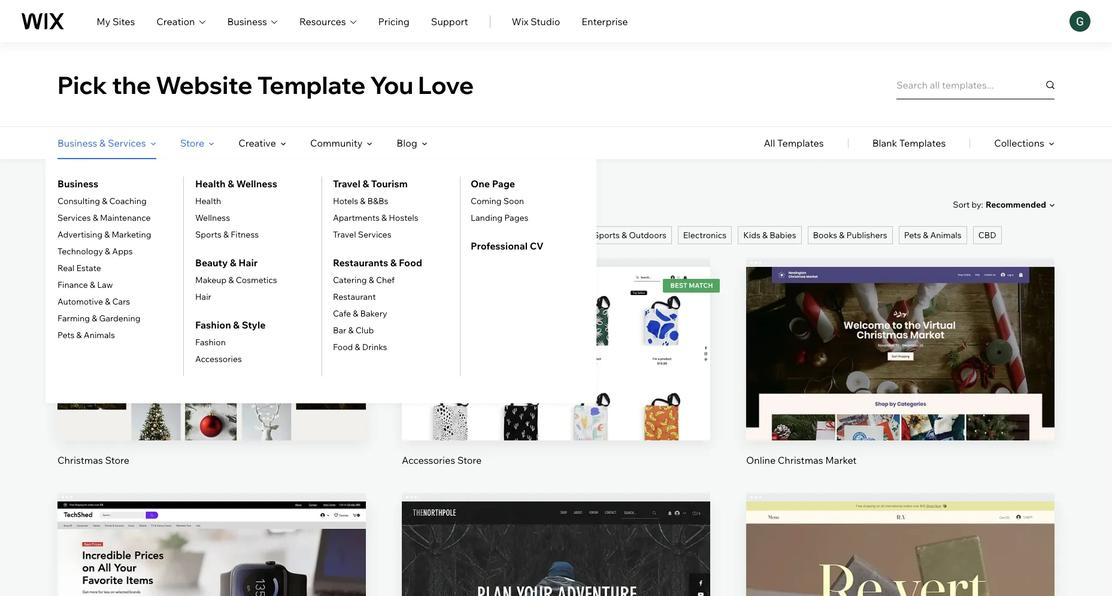 Task type: locate. For each thing, give the bounding box(es) containing it.
wellness link
[[195, 213, 230, 224]]

1 horizontal spatial sports
[[594, 230, 620, 241]]

1 horizontal spatial wellness
[[236, 178, 277, 190]]

cv
[[530, 240, 544, 252]]

accessories inside fashion & style fashion accessories
[[195, 354, 242, 365]]

sort
[[953, 199, 970, 210]]

makeup & cosmetics link
[[195, 275, 277, 286]]

sports down wellness link
[[195, 230, 222, 240]]

the
[[112, 70, 151, 100]]

catering
[[333, 275, 367, 286]]

1 horizontal spatial online
[[747, 455, 776, 467]]

online store website templates - home goods store image
[[747, 502, 1055, 597]]

1 vertical spatial all
[[63, 230, 73, 241]]

1 vertical spatial fashion
[[195, 319, 231, 331]]

categories by subject element
[[46, 127, 597, 404]]

0 vertical spatial website
[[156, 70, 253, 100]]

health up wellness link
[[195, 196, 221, 207]]

edit button for online store website templates - home goods store image
[[872, 556, 929, 585]]

travel
[[333, 178, 361, 190], [333, 230, 356, 240]]

services
[[108, 137, 146, 149], [58, 213, 91, 224], [358, 230, 392, 240]]

cafe & bakery link
[[333, 309, 387, 319]]

edit button inside online christmas market group
[[872, 322, 929, 350]]

wellness down creative
[[236, 178, 277, 190]]

1 vertical spatial accessories
[[195, 354, 242, 365]]

services up coaching
[[108, 137, 146, 149]]

0 vertical spatial food
[[399, 257, 422, 269]]

creation
[[157, 15, 195, 27]]

christmas store
[[58, 455, 129, 467]]

travel up hotels
[[333, 178, 361, 190]]

enterprise link
[[582, 14, 628, 28]]

health
[[195, 178, 226, 190], [195, 196, 221, 207]]

hair up cosmetics
[[239, 257, 258, 269]]

travel down apartments
[[333, 230, 356, 240]]

0 horizontal spatial all
[[63, 230, 73, 241]]

enterprise
[[582, 15, 628, 27]]

online store website templates - online christmas market image
[[747, 267, 1055, 441]]

1 vertical spatial services
[[58, 213, 91, 224]]

sports left outdoors
[[594, 230, 620, 241]]

1 horizontal spatial pets & animals link
[[899, 227, 968, 244]]

kids
[[744, 230, 761, 241]]

fashion inside fashion & clothing link
[[101, 230, 132, 241]]

business inside dropdown button
[[227, 15, 267, 27]]

online store website templates - christmas store image
[[58, 267, 366, 441]]

1 vertical spatial health
[[195, 196, 221, 207]]

store for online store website templates
[[98, 197, 130, 212]]

1 horizontal spatial christmas
[[778, 455, 824, 467]]

2 horizontal spatial templates
[[900, 137, 946, 149]]

beauty right decor
[[434, 230, 462, 241]]

you
[[370, 70, 414, 100]]

& inside books & publishers link
[[840, 230, 845, 241]]

1 christmas from the left
[[58, 455, 103, 467]]

& inside jewelry & accessories link
[[224, 230, 230, 241]]

fashion up accessories link
[[195, 337, 226, 348]]

business button
[[227, 14, 278, 28]]

store inside 'group'
[[105, 455, 129, 467]]

health up "health" "link"
[[195, 178, 226, 190]]

services down apartments & hostels link
[[358, 230, 392, 240]]

templates
[[778, 137, 824, 149], [900, 137, 946, 149], [182, 197, 241, 212]]

accessories inside group
[[402, 455, 455, 467]]

edit button for online store website templates - electronics store 'image'
[[183, 556, 240, 585]]

real estate link
[[58, 263, 101, 274]]

books & publishers link
[[808, 227, 893, 244]]

hair down makeup
[[195, 292, 211, 303]]

online inside group
[[747, 455, 776, 467]]

beauty inside beauty & hair makeup & cosmetics hair
[[195, 257, 228, 269]]

edit for online store website templates - electronics store 'image'
[[203, 565, 221, 577]]

fashion up apps
[[101, 230, 132, 241]]

business & services
[[58, 137, 146, 149]]

2 horizontal spatial wellness
[[471, 230, 506, 241]]

0 horizontal spatial animals
[[84, 330, 115, 341]]

0 horizontal spatial online
[[58, 197, 95, 212]]

2 horizontal spatial services
[[358, 230, 392, 240]]

bakery
[[360, 309, 387, 319]]

sports
[[195, 230, 222, 240], [594, 230, 620, 241]]

store inside categories by subject "element"
[[180, 137, 204, 149]]

beauty up makeup
[[195, 257, 228, 269]]

1 horizontal spatial animals
[[931, 230, 962, 241]]

all inside all link
[[63, 230, 73, 241]]

0 vertical spatial pets & animals link
[[899, 227, 968, 244]]

1 vertical spatial website
[[132, 197, 179, 212]]

2 vertical spatial fashion
[[195, 337, 226, 348]]

pets & animals link down sort
[[899, 227, 968, 244]]

0 horizontal spatial hair
[[195, 292, 211, 303]]

automotive
[[58, 297, 103, 307]]

0 horizontal spatial food
[[333, 342, 353, 353]]

1 horizontal spatial services
[[108, 137, 146, 149]]

1 vertical spatial business
[[58, 137, 97, 149]]

1 vertical spatial animals
[[84, 330, 115, 341]]

decor
[[394, 230, 418, 241]]

publishers
[[847, 230, 888, 241]]

online store website templates - accessories store image
[[402, 267, 711, 441]]

pets & animals link
[[899, 227, 968, 244], [58, 330, 115, 341]]

0 vertical spatial health
[[195, 178, 226, 190]]

1 vertical spatial wellness
[[195, 213, 230, 224]]

1 vertical spatial pets
[[58, 330, 75, 341]]

0 horizontal spatial beauty
[[195, 257, 228, 269]]

business consulting & coaching services & maintenance advertising & marketing technology & apps real estate finance & law automotive & cars farming & gardening pets & animals
[[58, 178, 151, 341]]

accessories store group
[[402, 259, 711, 467]]

pets & animals link down farming
[[58, 330, 115, 341]]

animals down sort
[[931, 230, 962, 241]]

0 vertical spatial travel
[[333, 178, 361, 190]]

animals down farming & gardening link
[[84, 330, 115, 341]]

support
[[431, 15, 468, 27]]

chef
[[376, 275, 395, 286]]

None search field
[[897, 70, 1055, 99]]

fashion up "fashion" link
[[195, 319, 231, 331]]

2 health from the top
[[195, 196, 221, 207]]

profile image image
[[1070, 11, 1091, 32]]

pets
[[905, 230, 922, 241], [58, 330, 75, 341]]

page
[[492, 178, 515, 190]]

0 vertical spatial beauty
[[434, 230, 462, 241]]

advertising
[[58, 230, 103, 240]]

jewelry & accessories link
[[186, 227, 283, 244]]

0 vertical spatial all
[[764, 137, 776, 149]]

creation button
[[157, 14, 206, 28]]

makeup
[[195, 275, 227, 286]]

0 horizontal spatial pets
[[58, 330, 75, 341]]

services down the consulting
[[58, 213, 91, 224]]

business for business & services
[[58, 137, 97, 149]]

edit button
[[872, 322, 929, 350], [183, 556, 240, 585], [528, 556, 585, 585], [872, 556, 929, 585]]

edit for online store website templates - backpack store image
[[547, 565, 565, 577]]

hair link
[[195, 292, 211, 303]]

travel & tourism hotels & b&bs apartments & hostels travel services
[[333, 178, 419, 240]]

0 horizontal spatial sports
[[195, 230, 222, 240]]

hair
[[239, 257, 258, 269], [195, 292, 211, 303]]

0 horizontal spatial christmas
[[58, 455, 103, 467]]

drinks
[[362, 342, 387, 353]]

generic categories element
[[764, 127, 1055, 159]]

0 vertical spatial pets
[[905, 230, 922, 241]]

online for online store website templates
[[58, 197, 95, 212]]

online christmas market
[[747, 455, 857, 467]]

2 vertical spatial business
[[58, 178, 98, 190]]

books
[[813, 230, 838, 241]]

templates inside blank templates link
[[900, 137, 946, 149]]

1 travel from the top
[[333, 178, 361, 190]]

food down decor
[[399, 257, 422, 269]]

1 horizontal spatial all
[[764, 137, 776, 149]]

store for christmas store
[[105, 455, 129, 467]]

all
[[764, 137, 776, 149], [63, 230, 73, 241]]

wellness down "health" "link"
[[195, 213, 230, 224]]

pets down farming
[[58, 330, 75, 341]]

& inside fashion & clothing link
[[133, 230, 139, 241]]

my
[[97, 15, 110, 27]]

wellness down landing
[[471, 230, 506, 241]]

templates for all templates
[[778, 137, 824, 149]]

pets right publishers
[[905, 230, 922, 241]]

resources button
[[300, 14, 357, 28]]

1 vertical spatial online
[[747, 455, 776, 467]]

all inside all templates link
[[764, 137, 776, 149]]

online for online christmas market
[[747, 455, 776, 467]]

accessories link
[[195, 354, 242, 365]]

my sites link
[[97, 14, 135, 28]]

beauty & hair makeup & cosmetics hair
[[195, 257, 277, 303]]

1 vertical spatial beauty
[[195, 257, 228, 269]]

market
[[826, 455, 857, 467]]

wellness
[[236, 178, 277, 190], [195, 213, 230, 224], [471, 230, 506, 241]]

2 christmas from the left
[[778, 455, 824, 467]]

0 horizontal spatial wellness
[[195, 213, 230, 224]]

0 vertical spatial fashion
[[101, 230, 132, 241]]

fashion
[[101, 230, 132, 241], [195, 319, 231, 331], [195, 337, 226, 348]]

0 vertical spatial hair
[[239, 257, 258, 269]]

business inside business consulting & coaching services & maintenance advertising & marketing technology & apps real estate finance & law automotive & cars farming & gardening pets & animals
[[58, 178, 98, 190]]

0 vertical spatial accessories
[[231, 230, 278, 241]]

store inside group
[[458, 455, 482, 467]]

0 vertical spatial wellness
[[236, 178, 277, 190]]

templates for blank templates
[[900, 137, 946, 149]]

blank templates link
[[873, 127, 946, 159]]

1 vertical spatial travel
[[333, 230, 356, 240]]

crafts
[[320, 230, 344, 241]]

2 vertical spatial wellness
[[471, 230, 506, 241]]

0 horizontal spatial services
[[58, 213, 91, 224]]

farming
[[58, 313, 90, 324]]

0 vertical spatial online
[[58, 197, 95, 212]]

0 horizontal spatial pets & animals link
[[58, 330, 115, 341]]

beauty
[[434, 230, 462, 241], [195, 257, 228, 269]]

health link
[[195, 196, 221, 207]]

wix studio
[[512, 15, 560, 27]]

1 horizontal spatial beauty
[[434, 230, 462, 241]]

accessories store
[[402, 455, 482, 467]]

1 horizontal spatial templates
[[778, 137, 824, 149]]

cosmetics
[[236, 275, 277, 286]]

travel services link
[[333, 230, 392, 240]]

templates inside all templates link
[[778, 137, 824, 149]]

animals
[[931, 230, 962, 241], [84, 330, 115, 341]]

landing pages link
[[471, 213, 529, 224]]

food down bar
[[333, 342, 353, 353]]

farming & gardening link
[[58, 313, 141, 324]]

landing
[[471, 213, 503, 224]]

edit inside online christmas market group
[[892, 330, 910, 342]]

home & decor
[[361, 230, 418, 241]]

2 vertical spatial accessories
[[402, 455, 455, 467]]

& inside sports & outdoors link
[[622, 230, 627, 241]]

christmas inside 'group'
[[58, 455, 103, 467]]

& inside kids & babies link
[[763, 230, 768, 241]]

restaurant link
[[333, 292, 376, 303]]

online christmas market group
[[747, 259, 1055, 467]]

resources
[[300, 15, 346, 27]]

sports inside sports & outdoors link
[[594, 230, 620, 241]]

2 vertical spatial services
[[358, 230, 392, 240]]

1 health from the top
[[195, 178, 226, 190]]

accessories
[[231, 230, 278, 241], [195, 354, 242, 365], [402, 455, 455, 467]]

0 horizontal spatial templates
[[182, 197, 241, 212]]

0 vertical spatial business
[[227, 15, 267, 27]]

1 vertical spatial food
[[333, 342, 353, 353]]

services & maintenance link
[[58, 213, 151, 224]]

all for all templates
[[764, 137, 776, 149]]



Task type: describe. For each thing, give the bounding box(es) containing it.
one page coming soon landing pages
[[471, 178, 529, 224]]

sports & outdoors link
[[588, 227, 672, 244]]

restaurants
[[333, 257, 388, 269]]

christmas inside group
[[778, 455, 824, 467]]

2 travel from the top
[[333, 230, 356, 240]]

& inside arts & crafts link
[[313, 230, 319, 241]]

pricing link
[[378, 14, 410, 28]]

fashion & clothing link
[[96, 227, 180, 244]]

pets inside business consulting & coaching services & maintenance advertising & marketing technology & apps real estate finance & law automotive & cars farming & gardening pets & animals
[[58, 330, 75, 341]]

website for store
[[132, 197, 179, 212]]

1 horizontal spatial pets
[[905, 230, 922, 241]]

fashion link
[[195, 337, 226, 348]]

beauty for hair
[[195, 257, 228, 269]]

recommended
[[986, 200, 1047, 210]]

my sites
[[97, 15, 135, 27]]

electronics
[[684, 230, 727, 241]]

animals inside business consulting & coaching services & maintenance advertising & marketing technology & apps real estate finance & law automotive & cars farming & gardening pets & animals
[[84, 330, 115, 341]]

consulting
[[58, 196, 100, 207]]

consulting & coaching link
[[58, 196, 147, 207]]

beauty for wellness
[[434, 230, 462, 241]]

cbd link
[[974, 227, 1002, 244]]

babies
[[770, 230, 797, 241]]

wix
[[512, 15, 529, 27]]

support link
[[431, 14, 468, 28]]

fitness
[[231, 230, 259, 240]]

jewelry & accessories
[[191, 230, 278, 241]]

studio
[[531, 15, 560, 27]]

edit for online store website templates - home goods store image
[[892, 565, 910, 577]]

finance & law link
[[58, 280, 113, 291]]

health & wellness link
[[195, 177, 277, 191]]

one
[[471, 178, 490, 190]]

christmas store group
[[58, 259, 366, 467]]

fashion for style
[[195, 319, 231, 331]]

wellness for beauty
[[471, 230, 506, 241]]

fashion & style link
[[195, 318, 266, 333]]

food & drinks link
[[333, 342, 387, 353]]

services inside "travel & tourism hotels & b&bs apartments & hostels travel services"
[[358, 230, 392, 240]]

marketing
[[112, 230, 151, 240]]

kids & babies
[[744, 230, 797, 241]]

home
[[361, 230, 385, 241]]

arts & crafts link
[[289, 227, 350, 244]]

pages
[[505, 213, 529, 224]]

hostels
[[389, 213, 419, 224]]

fashion & style fashion accessories
[[195, 319, 266, 365]]

all for all
[[63, 230, 73, 241]]

edit button for online store website templates - backpack store image
[[528, 556, 585, 585]]

sports & fitness link
[[195, 230, 259, 240]]

template
[[257, 70, 366, 100]]

catering & chef link
[[333, 275, 395, 286]]

services inside business consulting & coaching services & maintenance advertising & marketing technology & apps real estate finance & law automotive & cars farming & gardening pets & animals
[[58, 213, 91, 224]]

pick the website template you love
[[58, 70, 474, 100]]

website for the
[[156, 70, 253, 100]]

pets & animals
[[905, 230, 962, 241]]

online store website templates - backpack store image
[[402, 502, 711, 597]]

arts
[[295, 230, 311, 241]]

fashion & clothing
[[101, 230, 174, 241]]

beauty & wellness link
[[429, 227, 511, 244]]

one page link
[[471, 177, 515, 191]]

apartments
[[333, 213, 380, 224]]

law
[[97, 280, 113, 291]]

arts & crafts
[[295, 230, 344, 241]]

professional cv link
[[471, 239, 544, 253]]

edit for online store website templates - online christmas market image
[[892, 330, 910, 342]]

1 vertical spatial pets & animals link
[[58, 330, 115, 341]]

club
[[356, 325, 374, 336]]

coming soon link
[[471, 196, 524, 207]]

sports & outdoors
[[594, 230, 667, 241]]

business for business dropdown button on the left top of the page
[[227, 15, 267, 27]]

restaurants & food link
[[333, 256, 422, 270]]

blank
[[873, 137, 898, 149]]

all link
[[58, 227, 78, 244]]

collections
[[995, 137, 1045, 149]]

restaurant
[[333, 292, 376, 303]]

bar & club link
[[333, 325, 374, 336]]

jewelry
[[191, 230, 222, 241]]

1 horizontal spatial food
[[399, 257, 422, 269]]

view button
[[872, 362, 929, 391]]

advertising & marketing link
[[58, 230, 151, 240]]

0 vertical spatial services
[[108, 137, 146, 149]]

Search search field
[[897, 70, 1055, 99]]

cafe
[[333, 309, 351, 319]]

travel & tourism link
[[333, 177, 408, 191]]

sports inside health & wellness health wellness sports & fitness
[[195, 230, 222, 240]]

books & publishers
[[813, 230, 888, 241]]

wellness for health
[[236, 178, 277, 190]]

1 horizontal spatial hair
[[239, 257, 258, 269]]

0 vertical spatial animals
[[931, 230, 962, 241]]

& inside fashion & style fashion accessories
[[233, 319, 240, 331]]

hotels & b&bs link
[[333, 196, 389, 207]]

& inside beauty & wellness link
[[464, 230, 469, 241]]

pick
[[58, 70, 107, 100]]

categories. use the left and right arrow keys to navigate the menu element
[[0, 127, 1113, 404]]

store for accessories store
[[458, 455, 482, 467]]

beauty & hair link
[[195, 256, 258, 270]]

restaurants & food catering & chef restaurant cafe & bakery bar & club food & drinks
[[333, 257, 422, 353]]

bar
[[333, 325, 347, 336]]

pricing
[[378, 15, 410, 27]]

creative
[[239, 137, 276, 149]]

automotive & cars link
[[58, 297, 130, 307]]

b&bs
[[368, 196, 389, 207]]

& inside the home & decor link
[[387, 230, 392, 241]]

professional
[[471, 240, 528, 252]]

1 vertical spatial hair
[[195, 292, 211, 303]]

edit button for online store website templates - online christmas market image
[[872, 322, 929, 350]]

outdoors
[[629, 230, 667, 241]]

electronics link
[[678, 227, 732, 244]]

kids & babies link
[[738, 227, 802, 244]]

online store website templates - electronics store image
[[58, 502, 366, 597]]

hotels
[[333, 196, 358, 207]]

professional cv
[[471, 240, 544, 252]]

fashion for clothing
[[101, 230, 132, 241]]

health & wellness health wellness sports & fitness
[[195, 178, 277, 240]]



Task type: vqa. For each thing, say whether or not it's contained in the screenshot.
workspace
no



